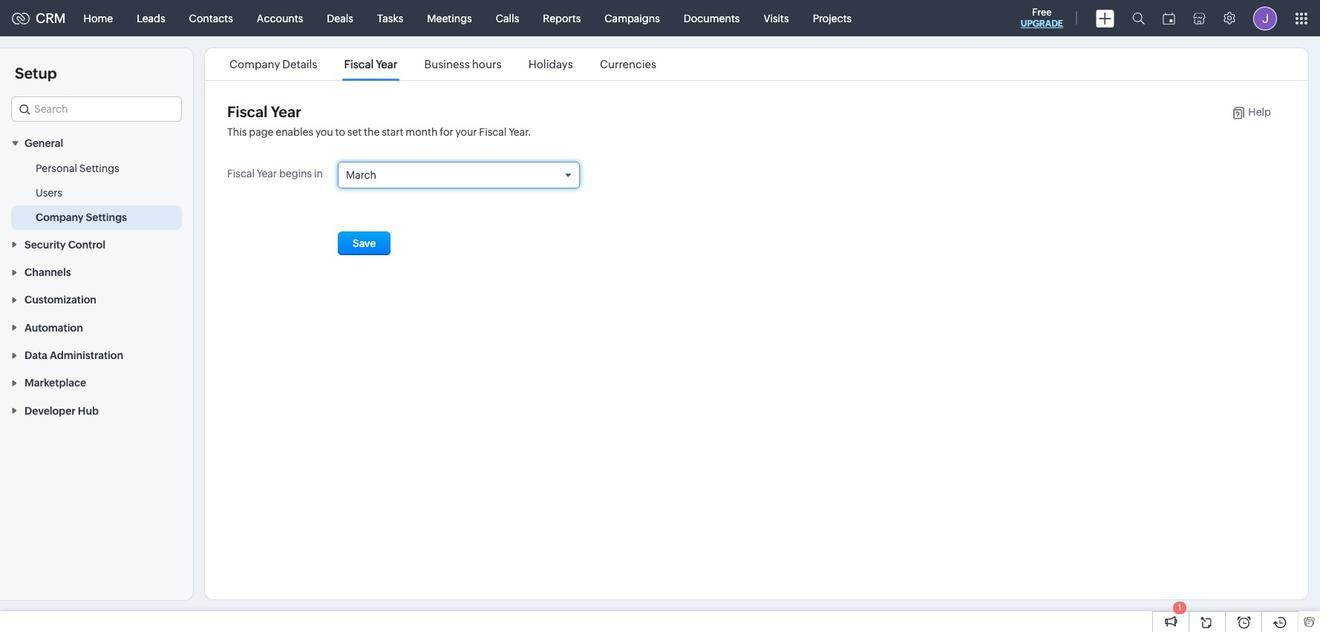 Task type: locate. For each thing, give the bounding box(es) containing it.
fiscal year link
[[342, 58, 400, 71]]

year up enables
[[271, 103, 302, 120]]

settings up security control dropdown button
[[86, 212, 127, 224]]

company settings
[[36, 212, 127, 224]]

logo image
[[12, 12, 30, 24]]

the
[[364, 126, 380, 138]]

currencies
[[600, 58, 657, 71]]

data
[[25, 350, 47, 362]]

list
[[216, 48, 670, 80]]

0 horizontal spatial company
[[36, 212, 84, 224]]

Search text field
[[12, 97, 181, 121]]

1 vertical spatial company
[[36, 212, 84, 224]]

business hours link
[[422, 58, 504, 71]]

documents
[[684, 12, 740, 24]]

profile element
[[1245, 0, 1287, 36]]

create menu image
[[1096, 9, 1115, 27]]

begins
[[279, 168, 312, 180]]

company for company details
[[230, 58, 280, 71]]

march
[[346, 169, 377, 181]]

0 vertical spatial fiscal year
[[344, 58, 398, 71]]

tasks link
[[365, 0, 416, 36]]

month
[[406, 126, 438, 138]]

fiscal year up page
[[227, 103, 302, 120]]

settings
[[79, 163, 119, 175], [86, 212, 127, 224]]

accounts link
[[245, 0, 315, 36]]

to
[[335, 126, 345, 138]]

customization
[[25, 294, 97, 306]]

tasks
[[377, 12, 404, 24]]

hours
[[472, 58, 502, 71]]

help link
[[1218, 106, 1272, 120]]

1 vertical spatial year
[[271, 103, 302, 120]]

marketplace button
[[0, 369, 193, 397]]

0 vertical spatial settings
[[79, 163, 119, 175]]

security control
[[25, 239, 105, 251]]

data administration
[[25, 350, 123, 362]]

company settings link
[[36, 210, 127, 225]]

general region
[[0, 157, 193, 231]]

1 vertical spatial settings
[[86, 212, 127, 224]]

company left details
[[230, 58, 280, 71]]

fiscal
[[344, 58, 374, 71], [227, 103, 268, 120], [479, 126, 507, 138], [227, 168, 255, 180]]

customization button
[[0, 286, 193, 314]]

channels
[[25, 267, 71, 279]]

fiscal year down tasks
[[344, 58, 398, 71]]

projects
[[813, 12, 852, 24]]

accounts
[[257, 12, 303, 24]]

company inside general region
[[36, 212, 84, 224]]

1 horizontal spatial fiscal year
[[344, 58, 398, 71]]

year left begins
[[257, 168, 277, 180]]

2 vertical spatial year
[[257, 168, 277, 180]]

0 vertical spatial year
[[376, 58, 398, 71]]

reports
[[543, 12, 581, 24]]

1 vertical spatial fiscal year
[[227, 103, 302, 120]]

0 vertical spatial company
[[230, 58, 280, 71]]

settings down the general dropdown button
[[79, 163, 119, 175]]

1
[[1179, 604, 1182, 613]]

year down tasks
[[376, 58, 398, 71]]

fiscal year begins in
[[227, 168, 323, 180]]

search image
[[1133, 12, 1146, 25]]

personal settings link
[[36, 161, 119, 176]]

personal
[[36, 163, 77, 175]]

None submit
[[338, 232, 391, 256]]

currencies link
[[598, 58, 659, 71]]

visits link
[[752, 0, 801, 36]]

holidays
[[529, 58, 573, 71]]

None field
[[11, 97, 182, 122]]

company down users
[[36, 212, 84, 224]]

projects link
[[801, 0, 864, 36]]

1 horizontal spatial company
[[230, 58, 280, 71]]

general
[[25, 138, 63, 150]]

settings for personal settings
[[79, 163, 119, 175]]

fiscal up this
[[227, 103, 268, 120]]

year
[[376, 58, 398, 71], [271, 103, 302, 120], [257, 168, 277, 180]]

administration
[[50, 350, 123, 362]]

company inside list
[[230, 58, 280, 71]]

data administration button
[[0, 342, 193, 369]]

create menu element
[[1088, 0, 1124, 36]]

March field
[[339, 163, 579, 188]]

general button
[[0, 129, 193, 157]]

fiscal year
[[344, 58, 398, 71], [227, 103, 302, 120]]

set
[[348, 126, 362, 138]]

company
[[230, 58, 280, 71], [36, 212, 84, 224]]

marketplace
[[25, 378, 86, 390]]

business
[[425, 58, 470, 71]]

fiscal down deals link
[[344, 58, 374, 71]]



Task type: vqa. For each thing, say whether or not it's contained in the screenshot.
the Developer
yes



Task type: describe. For each thing, give the bounding box(es) containing it.
deals link
[[315, 0, 365, 36]]

0 horizontal spatial fiscal year
[[227, 103, 302, 120]]

documents link
[[672, 0, 752, 36]]

profile image
[[1254, 6, 1278, 30]]

meetings link
[[416, 0, 484, 36]]

contacts
[[189, 12, 233, 24]]

holidays link
[[526, 58, 576, 71]]

visits
[[764, 12, 789, 24]]

search element
[[1124, 0, 1154, 36]]

settings for company settings
[[86, 212, 127, 224]]

year.
[[509, 126, 532, 138]]

this page enables you to set the start month for your fiscal year.
[[227, 126, 532, 138]]

details
[[283, 58, 318, 71]]

channels button
[[0, 258, 193, 286]]

company details
[[230, 58, 318, 71]]

developer hub button
[[0, 397, 193, 425]]

fiscal right your
[[479, 126, 507, 138]]

fiscal down this
[[227, 168, 255, 180]]

security
[[25, 239, 66, 251]]

business hours
[[425, 58, 502, 71]]

deals
[[327, 12, 354, 24]]

help
[[1249, 106, 1272, 118]]

hub
[[78, 405, 99, 417]]

this
[[227, 126, 247, 138]]

automation
[[25, 322, 83, 334]]

reports link
[[531, 0, 593, 36]]

home link
[[72, 0, 125, 36]]

enables
[[276, 126, 314, 138]]

upgrade
[[1021, 19, 1064, 29]]

developer
[[25, 405, 76, 417]]

contacts link
[[177, 0, 245, 36]]

calls
[[496, 12, 519, 24]]

users link
[[36, 186, 62, 201]]

security control button
[[0, 231, 193, 258]]

free
[[1033, 7, 1052, 18]]

meetings
[[427, 12, 472, 24]]

calls link
[[484, 0, 531, 36]]

personal settings
[[36, 163, 119, 175]]

your
[[456, 126, 477, 138]]

in
[[314, 168, 323, 180]]

calendar image
[[1163, 12, 1176, 24]]

free upgrade
[[1021, 7, 1064, 29]]

setup
[[15, 65, 57, 82]]

control
[[68, 239, 105, 251]]

developer hub
[[25, 405, 99, 417]]

start
[[382, 126, 404, 138]]

for
[[440, 126, 454, 138]]

users
[[36, 187, 62, 199]]

company details link
[[227, 58, 320, 71]]

crm
[[36, 10, 66, 26]]

campaigns
[[605, 12, 660, 24]]

home
[[84, 12, 113, 24]]

automation button
[[0, 314, 193, 342]]

leads
[[137, 12, 165, 24]]

crm link
[[12, 10, 66, 26]]

campaigns link
[[593, 0, 672, 36]]

company for company settings
[[36, 212, 84, 224]]

list containing company details
[[216, 48, 670, 80]]

leads link
[[125, 0, 177, 36]]

page
[[249, 126, 274, 138]]

you
[[316, 126, 333, 138]]



